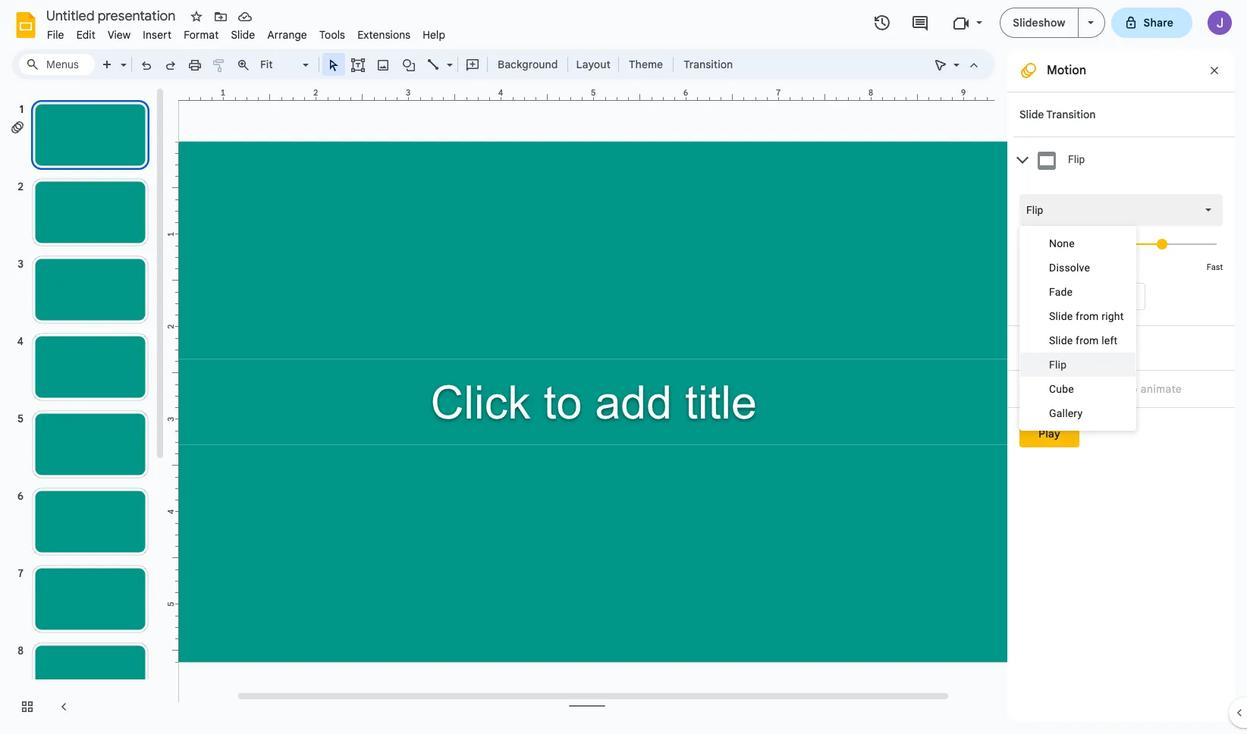 Task type: describe. For each thing, give the bounding box(es) containing it.
play button
[[1020, 420, 1080, 448]]

object
[[1091, 382, 1124, 396]]

gallery
[[1049, 407, 1083, 420]]

tools
[[319, 28, 345, 42]]

insert image image
[[374, 54, 392, 75]]

transition inside button
[[684, 58, 733, 71]]

motion application
[[0, 0, 1247, 734]]

to inside button
[[1127, 382, 1138, 396]]

all
[[1083, 291, 1094, 302]]

object
[[1020, 341, 1053, 355]]

slide from left
[[1049, 335, 1118, 347]]

slides
[[1096, 291, 1122, 302]]

slider inside flip tab panel
[[1020, 226, 1223, 261]]

select an object to animate
[[1040, 382, 1182, 396]]

layout
[[576, 58, 611, 71]]

flip option
[[1027, 203, 1044, 218]]

right
[[1102, 310, 1124, 322]]

select line image
[[443, 55, 453, 60]]

mode and view toolbar
[[929, 49, 986, 80]]

background button
[[491, 53, 565, 76]]

flip list box
[[1020, 194, 1223, 226]]

arrange menu item
[[261, 26, 313, 44]]

extensions
[[357, 28, 411, 42]]

shape image
[[400, 54, 418, 75]]

arrange
[[267, 28, 307, 42]]

fade
[[1049, 286, 1073, 298]]

edit menu item
[[70, 26, 102, 44]]

slide for slide transition
[[1020, 108, 1044, 121]]

menu bar banner
[[0, 0, 1247, 734]]

an
[[1076, 382, 1089, 396]]

slide transition
[[1020, 108, 1096, 121]]

presentation options image
[[1088, 21, 1094, 24]]

file
[[47, 28, 64, 42]]

help
[[423, 28, 446, 42]]

duration element
[[1020, 226, 1223, 272]]

view menu item
[[102, 26, 137, 44]]

insert menu item
[[137, 26, 178, 44]]

slide from right
[[1049, 310, 1124, 322]]

Rename text field
[[41, 6, 184, 24]]

flip inside list box
[[1027, 204, 1044, 216]]

share
[[1144, 16, 1174, 30]]

list box inside motion application
[[1020, 226, 1136, 431]]

from for right
[[1076, 310, 1099, 322]]

medium button
[[1087, 263, 1154, 272]]



Task type: vqa. For each thing, say whether or not it's contained in the screenshot.
Status
no



Task type: locate. For each thing, give the bounding box(es) containing it.
1 horizontal spatial transition
[[1047, 108, 1096, 121]]

transition down motion
[[1047, 108, 1096, 121]]

motion section
[[1008, 49, 1235, 722]]

0 horizontal spatial transition
[[684, 58, 733, 71]]

navigation
[[0, 86, 167, 734]]

1 vertical spatial to
[[1127, 382, 1138, 396]]

flip inside tab
[[1068, 153, 1085, 166]]

motion
[[1047, 63, 1087, 78]]

slide menu item
[[225, 26, 261, 44]]

layout button
[[572, 53, 615, 76]]

menu bar containing file
[[41, 20, 452, 45]]

edit
[[76, 28, 96, 42]]

format menu item
[[178, 26, 225, 44]]

background
[[498, 58, 558, 71]]

none
[[1049, 237, 1075, 250]]

slide inside motion section
[[1020, 108, 1044, 121]]

view
[[108, 28, 131, 42]]

main toolbar
[[94, 53, 741, 76]]

theme button
[[622, 53, 670, 76]]

animate
[[1141, 382, 1182, 396]]

flip up slow
[[1027, 204, 1044, 216]]

select
[[1040, 382, 1073, 396]]

medium
[[1105, 263, 1136, 272]]

from left left
[[1076, 335, 1099, 347]]

flip tab
[[1014, 137, 1235, 183]]

1 from from the top
[[1076, 310, 1099, 322]]

cube
[[1049, 383, 1074, 395]]

slow button
[[1020, 263, 1038, 272]]

slide for slide
[[231, 28, 255, 42]]

menu bar
[[41, 20, 452, 45]]

slider
[[1020, 226, 1223, 261]]

Star checkbox
[[186, 6, 207, 27]]

flip down 'slide transition'
[[1068, 153, 1085, 166]]

apply to all slides button
[[1020, 283, 1146, 310]]

flip tab panel
[[1014, 183, 1235, 326]]

2 from from the top
[[1076, 335, 1099, 347]]

tools menu item
[[313, 26, 351, 44]]

object animations
[[1020, 341, 1112, 355]]

apply to all slides
[[1043, 291, 1122, 302]]

flip
[[1068, 153, 1085, 166], [1027, 204, 1044, 216], [1049, 359, 1067, 371]]

dissolve
[[1049, 262, 1090, 274]]

transition button
[[677, 53, 740, 76]]

Zoom text field
[[258, 54, 300, 75]]

insert
[[143, 28, 172, 42]]

play
[[1039, 427, 1061, 441]]

2 horizontal spatial flip
[[1068, 153, 1085, 166]]

1 horizontal spatial flip
[[1049, 359, 1067, 371]]

slide for slide from left
[[1049, 335, 1073, 347]]

Menus field
[[19, 54, 95, 75]]

slide
[[231, 28, 255, 42], [1020, 108, 1044, 121], [1049, 310, 1073, 322], [1049, 335, 1073, 347]]

transition right theme button
[[684, 58, 733, 71]]

to
[[1072, 291, 1081, 302], [1127, 382, 1138, 396]]

format
[[184, 28, 219, 42]]

0 horizontal spatial flip
[[1027, 204, 1044, 216]]

new slide with layout image
[[117, 55, 127, 60]]

fast button
[[1207, 263, 1223, 272]]

flip down "object animations"
[[1049, 359, 1067, 371]]

1 vertical spatial flip
[[1027, 204, 1044, 216]]

share button
[[1111, 8, 1193, 38]]

2 vertical spatial flip
[[1049, 359, 1067, 371]]

0 vertical spatial from
[[1076, 310, 1099, 322]]

1 horizontal spatial to
[[1127, 382, 1138, 396]]

transition inside motion section
[[1047, 108, 1096, 121]]

Zoom field
[[256, 54, 316, 76]]

menu bar inside the menu bar banner
[[41, 20, 452, 45]]

apply
[[1043, 291, 1069, 302]]

from for left
[[1076, 335, 1099, 347]]

to inside button
[[1072, 291, 1081, 302]]

navigation inside motion application
[[0, 86, 167, 734]]

fast
[[1207, 263, 1223, 272]]

to right object
[[1127, 382, 1138, 396]]

slideshow button
[[1000, 8, 1079, 38]]

from
[[1076, 310, 1099, 322], [1076, 335, 1099, 347]]

0 vertical spatial flip
[[1068, 153, 1085, 166]]

1 vertical spatial from
[[1076, 335, 1099, 347]]

select an object to animate button
[[1020, 380, 1192, 398]]

from down all
[[1076, 310, 1099, 322]]

list box
[[1020, 226, 1136, 431]]

left
[[1102, 335, 1118, 347]]

1 vertical spatial transition
[[1047, 108, 1096, 121]]

animations
[[1056, 341, 1112, 355]]

0 vertical spatial to
[[1072, 291, 1081, 302]]

theme
[[629, 58, 663, 71]]

0 vertical spatial transition
[[684, 58, 733, 71]]

to left all
[[1072, 291, 1081, 302]]

transition
[[684, 58, 733, 71], [1047, 108, 1096, 121]]

list box containing none
[[1020, 226, 1136, 431]]

slide for slide from right
[[1049, 310, 1073, 322]]

0 horizontal spatial to
[[1072, 291, 1081, 302]]

help menu item
[[417, 26, 452, 44]]

live pointer settings image
[[950, 55, 960, 60]]

flip inside list box
[[1049, 359, 1067, 371]]

file menu item
[[41, 26, 70, 44]]

extensions menu item
[[351, 26, 417, 44]]

slide inside menu item
[[231, 28, 255, 42]]

slow
[[1020, 263, 1038, 272]]

slideshow
[[1013, 16, 1066, 30]]



